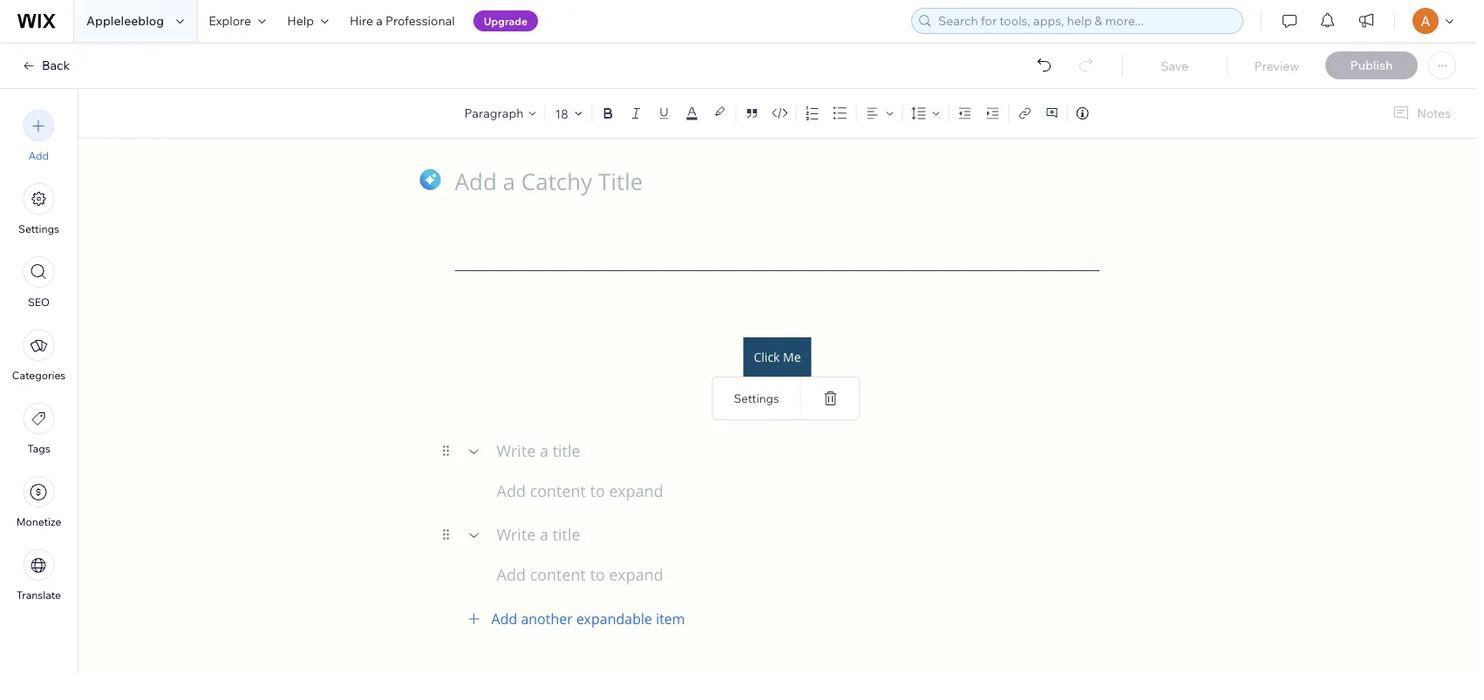 Task type: describe. For each thing, give the bounding box(es) containing it.
Add a Catchy Title text field
[[455, 166, 1082, 197]]

seo
[[28, 296, 50, 309]]

hire
[[350, 13, 373, 28]]

back button
[[21, 58, 70, 73]]

a
[[376, 13, 383, 28]]

add for add
[[29, 149, 49, 162]]

monetize button
[[16, 476, 61, 529]]

add another expandable item button
[[455, 598, 1100, 640]]

hire a professional
[[350, 13, 455, 28]]

menu containing add
[[0, 99, 78, 612]]

notes
[[1418, 106, 1451, 121]]

upgrade button
[[473, 10, 538, 31]]

hire a professional link
[[339, 0, 466, 42]]

1 vertical spatial settings button
[[730, 387, 784, 410]]

translate button
[[17, 549, 61, 602]]

settings inside button
[[734, 391, 779, 406]]

paragraph
[[464, 106, 524, 121]]

upgrade
[[484, 14, 528, 27]]



Task type: locate. For each thing, give the bounding box(es) containing it.
menu
[[0, 99, 78, 612]]

None text field
[[497, 481, 1100, 504]]

Search for tools, apps, help & more... field
[[933, 9, 1238, 33]]

back
[[42, 58, 70, 73]]

professional
[[385, 13, 455, 28]]

add
[[29, 149, 49, 162], [491, 610, 517, 628]]

help button
[[277, 0, 339, 42]]

add another expandable item
[[491, 610, 685, 628]]

click me
[[754, 349, 801, 365]]

0 horizontal spatial settings
[[18, 222, 59, 235]]

add for add another expandable item
[[491, 610, 517, 628]]

translate
[[17, 589, 61, 602]]

item
[[656, 610, 685, 628]]

None text field
[[437, 222, 1100, 673], [497, 440, 1100, 464], [497, 524, 1100, 547], [497, 564, 1100, 588], [437, 222, 1100, 673], [497, 440, 1100, 464], [497, 524, 1100, 547], [497, 564, 1100, 588]]

1 horizontal spatial settings button
[[730, 387, 784, 410]]

settings button
[[18, 183, 59, 235], [730, 387, 784, 410]]

me
[[783, 349, 801, 365]]

add button
[[23, 110, 55, 162]]

settings
[[18, 222, 59, 235], [734, 391, 779, 406]]

help
[[287, 13, 314, 28]]

explore
[[209, 13, 251, 28]]

monetize
[[16, 515, 61, 529]]

0 vertical spatial settings button
[[18, 183, 59, 235]]

1 horizontal spatial add
[[491, 610, 517, 628]]

1 vertical spatial settings
[[734, 391, 779, 406]]

None field
[[553, 105, 570, 122]]

expandable
[[576, 610, 652, 628]]

categories
[[12, 369, 66, 382]]

0 vertical spatial add
[[29, 149, 49, 162]]

notes button
[[1386, 102, 1457, 125]]

settings up the 'seo' button
[[18, 222, 59, 235]]

tags button
[[23, 403, 55, 455]]

settings down click
[[734, 391, 779, 406]]

1 horizontal spatial settings
[[734, 391, 779, 406]]

seo button
[[23, 256, 55, 309]]

settings button down click
[[730, 387, 784, 410]]

1 vertical spatial add
[[491, 610, 517, 628]]

categories button
[[12, 330, 66, 382]]

0 vertical spatial settings
[[18, 222, 59, 235]]

settings button down add button
[[18, 183, 59, 235]]

click me button
[[744, 338, 812, 377]]

0 horizontal spatial settings button
[[18, 183, 59, 235]]

click
[[754, 349, 780, 365]]

another
[[521, 610, 573, 628]]

0 horizontal spatial add
[[29, 149, 49, 162]]

appleleeblog
[[86, 13, 164, 28]]

tags
[[27, 442, 50, 455]]

paragraph button
[[461, 101, 541, 126]]



Task type: vqa. For each thing, say whether or not it's contained in the screenshot.
Font Size field
no



